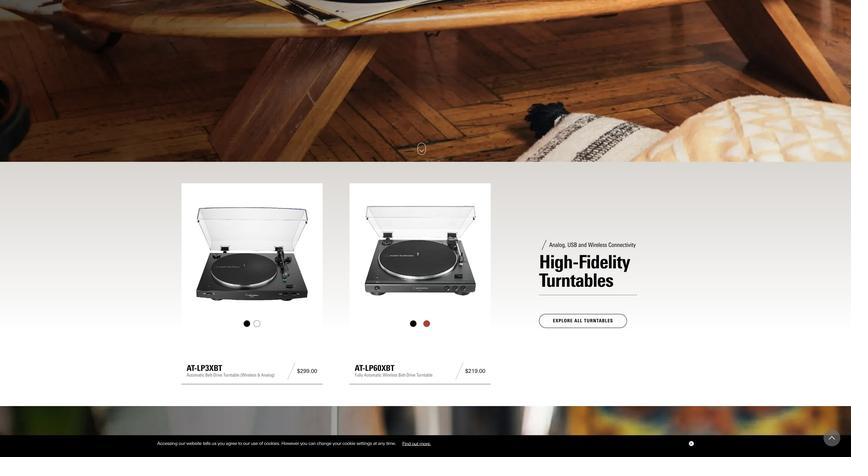 Task type: vqa. For each thing, say whether or not it's contained in the screenshot.
AT-LP3XBT's divider line image
yes



Task type: describe. For each thing, give the bounding box(es) containing it.
at-lp60xbt fully automatic wireless belt-drive turntable
[[355, 364, 433, 379]]

fidelity
[[579, 251, 630, 273]]

at lp60xbt image
[[355, 189, 486, 320]]

analog)
[[261, 373, 275, 379]]

fully
[[355, 373, 363, 379]]

lp3xbt
[[197, 364, 222, 374]]

however
[[281, 441, 299, 447]]

(wireless
[[241, 373, 257, 379]]

cross image
[[690, 443, 693, 446]]

high-fidelity turntables
[[539, 251, 630, 292]]

1 our from the left
[[179, 441, 185, 447]]

out
[[412, 441, 419, 447]]

turntables
[[584, 318, 613, 324]]

1 you from the left
[[218, 441, 225, 447]]

find out more.
[[402, 441, 431, 447]]

analog,
[[549, 242, 566, 249]]

us
[[212, 441, 216, 447]]

drive inside at-lp60xbt fully automatic wireless belt-drive turntable
[[407, 373, 416, 379]]

$299.00
[[297, 369, 317, 375]]

accessing our website tells us you agree to our use of cookies. however you can change your cookie settings at any time.
[[157, 441, 397, 447]]

your
[[333, 441, 341, 447]]

website
[[186, 441, 202, 447]]

cookie
[[343, 441, 355, 447]]

analog, usb and wireless connectivity
[[549, 242, 636, 249]]

1 horizontal spatial wireless
[[588, 242, 607, 249]]

at- for lp60xbt
[[355, 364, 365, 374]]

explore all turntables button
[[539, 314, 627, 329]]

2 our from the left
[[243, 441, 250, 447]]

drive inside at-lp3xbt automatic belt-drive turntable (wireless & analog)
[[213, 373, 222, 379]]

of
[[259, 441, 263, 447]]

explore
[[553, 318, 573, 324]]

time.
[[386, 441, 396, 447]]

lp60xbt
[[365, 364, 395, 374]]

settings
[[357, 441, 372, 447]]

to
[[238, 441, 242, 447]]

at lp3xbt image
[[187, 189, 317, 320]]

turntable inside at-lp3xbt automatic belt-drive turntable (wireless & analog)
[[223, 373, 239, 379]]



Task type: locate. For each thing, give the bounding box(es) containing it.
1 at- from the left
[[187, 364, 197, 374]]

option group
[[187, 321, 317, 328], [355, 321, 486, 328]]

0 vertical spatial wireless
[[588, 242, 607, 249]]

at- inside at-lp60xbt fully automatic wireless belt-drive turntable
[[355, 364, 365, 374]]

high-
[[539, 251, 579, 273]]

arrow up image
[[829, 436, 835, 442]]

divider line image for at-lp60xbt
[[454, 363, 465, 380]]

automatic inside at-lp3xbt automatic belt-drive turntable (wireless & analog)
[[187, 373, 204, 379]]

0 horizontal spatial our
[[179, 441, 185, 447]]

0 horizontal spatial drive
[[213, 373, 222, 379]]

any
[[378, 441, 385, 447]]

our right to
[[243, 441, 250, 447]]

1 drive from the left
[[213, 373, 222, 379]]

you
[[218, 441, 225, 447], [300, 441, 307, 447]]

at
[[373, 441, 377, 447]]

drive right lp60xbt
[[407, 373, 416, 379]]

at-lp60xbt-usb turntable on table with vinyl records image
[[0, 0, 851, 162]]

&
[[258, 373, 260, 379]]

at- inside at-lp3xbt automatic belt-drive turntable (wireless & analog)
[[187, 364, 197, 374]]

can
[[309, 441, 316, 447]]

2 at- from the left
[[355, 364, 365, 374]]

1 horizontal spatial at-
[[355, 364, 365, 374]]

drive
[[213, 373, 222, 379], [407, 373, 416, 379]]

you left "can"
[[300, 441, 307, 447]]

0 horizontal spatial option group
[[187, 321, 317, 328]]

belt- inside at-lp60xbt fully automatic wireless belt-drive turntable
[[399, 373, 407, 379]]

explore all turntables
[[553, 318, 613, 324]]

connectivity
[[609, 242, 636, 249]]

our left website
[[179, 441, 185, 447]]

1 horizontal spatial you
[[300, 441, 307, 447]]

turntables
[[539, 269, 614, 292]]

divider line image
[[285, 363, 297, 380], [454, 363, 465, 380]]

2 automatic from the left
[[364, 373, 382, 379]]

turntable inside at-lp60xbt fully automatic wireless belt-drive turntable
[[417, 373, 433, 379]]

all
[[575, 318, 583, 324]]

1 horizontal spatial turntable
[[417, 373, 433, 379]]

find
[[402, 441, 411, 447]]

drive left (wireless
[[213, 373, 222, 379]]

2 you from the left
[[300, 441, 307, 447]]

accessing
[[157, 441, 178, 447]]

0 horizontal spatial you
[[218, 441, 225, 447]]

automatic
[[187, 373, 204, 379], [364, 373, 382, 379]]

tells
[[203, 441, 211, 447]]

2 option group from the left
[[355, 321, 486, 328]]

wireless right the and
[[588, 242, 607, 249]]

$219.00
[[465, 369, 486, 375]]

agree
[[226, 441, 237, 447]]

option group for at-lp3xbt
[[187, 321, 317, 328]]

belt- inside at-lp3xbt automatic belt-drive turntable (wireless & analog)
[[205, 373, 213, 379]]

and
[[579, 242, 587, 249]]

1 horizontal spatial divider line image
[[454, 363, 465, 380]]

wireless inside at-lp60xbt fully automatic wireless belt-drive turntable
[[383, 373, 398, 379]]

1 turntable from the left
[[223, 373, 239, 379]]

1 horizontal spatial option group
[[355, 321, 486, 328]]

0 horizontal spatial turntable
[[223, 373, 239, 379]]

1 vertical spatial wireless
[[383, 373, 398, 379]]

at-
[[187, 364, 197, 374], [355, 364, 365, 374]]

1 horizontal spatial drive
[[407, 373, 416, 379]]

divider line image for at-lp3xbt
[[285, 363, 297, 380]]

1 horizontal spatial belt-
[[399, 373, 407, 379]]

wireless
[[588, 242, 607, 249], [383, 373, 398, 379]]

wireless right the fully in the left of the page
[[383, 373, 398, 379]]

2 belt- from the left
[[399, 373, 407, 379]]

1 divider line image from the left
[[285, 363, 297, 380]]

our
[[179, 441, 185, 447], [243, 441, 250, 447]]

turntable
[[223, 373, 239, 379], [417, 373, 433, 379]]

1 belt- from the left
[[205, 373, 213, 379]]

cookies.
[[264, 441, 280, 447]]

use
[[251, 441, 258, 447]]

find out more. link
[[397, 439, 436, 449]]

at-lp3xbt automatic belt-drive turntable (wireless & analog)
[[187, 364, 275, 379]]

0 horizontal spatial automatic
[[187, 373, 204, 379]]

at- for lp3xbt
[[187, 364, 197, 374]]

2 turntable from the left
[[417, 373, 433, 379]]

1 automatic from the left
[[187, 373, 204, 379]]

explore all turntables link
[[539, 314, 627, 329]]

usb
[[568, 242, 577, 249]]

2 divider line image from the left
[[454, 363, 465, 380]]

1 horizontal spatial automatic
[[364, 373, 382, 379]]

0 horizontal spatial divider line image
[[285, 363, 297, 380]]

0 horizontal spatial belt-
[[205, 373, 213, 379]]

automatic inside at-lp60xbt fully automatic wireless belt-drive turntable
[[364, 373, 382, 379]]

1 option group from the left
[[187, 321, 317, 328]]

0 horizontal spatial at-
[[187, 364, 197, 374]]

change
[[317, 441, 332, 447]]

2 drive from the left
[[407, 373, 416, 379]]

0 horizontal spatial wireless
[[383, 373, 398, 379]]

1 horizontal spatial our
[[243, 441, 250, 447]]

more.
[[420, 441, 431, 447]]

option group for at-lp60xbt
[[355, 321, 486, 328]]

belt-
[[205, 373, 213, 379], [399, 373, 407, 379]]

at-sp65bt wireless speaker resting on table image
[[0, 407, 851, 458]]

you right us
[[218, 441, 225, 447]]



